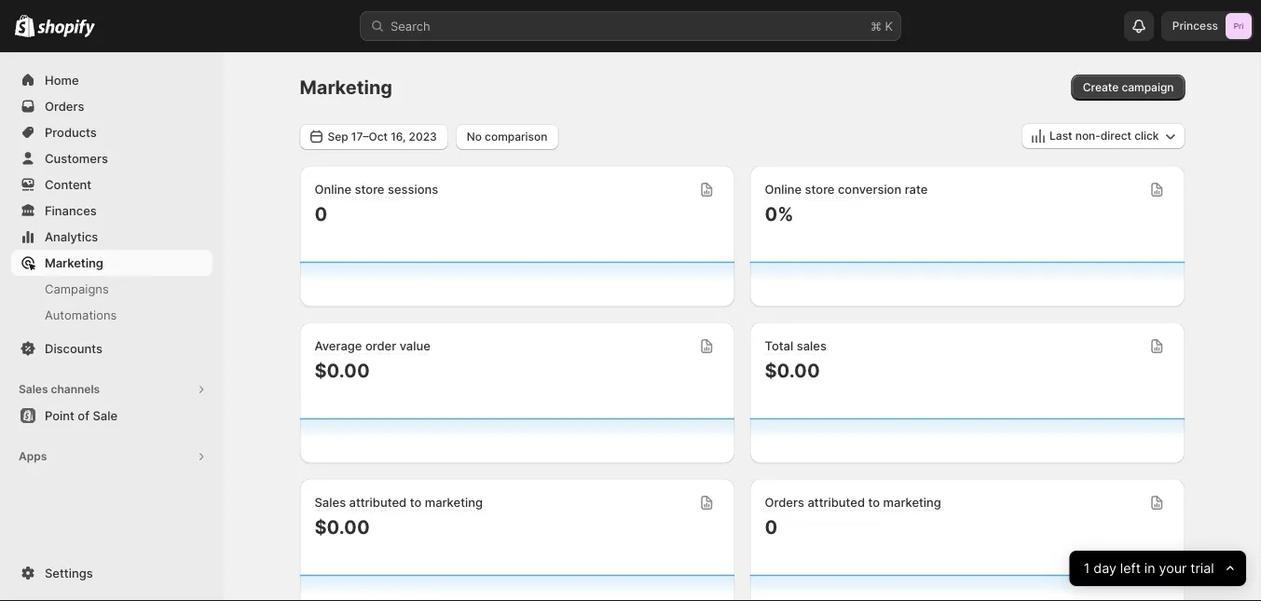 Task type: vqa. For each thing, say whether or not it's contained in the screenshot.


Task type: describe. For each thing, give the bounding box(es) containing it.
store for 0%
[[805, 182, 835, 197]]

online for 0%
[[765, 182, 802, 197]]

orders for orders
[[45, 99, 84, 113]]

0 for online store sessions
[[315, 202, 328, 225]]

1 day left in your trial button
[[1070, 551, 1247, 587]]

store for 0
[[355, 182, 385, 197]]

0%
[[765, 202, 794, 225]]

discounts link
[[11, 336, 213, 362]]

in
[[1145, 561, 1156, 577]]

products
[[45, 125, 97, 139]]

no comparison
[[467, 130, 548, 143]]

point of sale
[[45, 408, 118, 423]]

point of sale link
[[11, 403, 213, 429]]

no
[[467, 130, 482, 143]]

sales for sales channels
[[19, 383, 48, 396]]

sep 17–oct 16, 2023 button
[[300, 124, 448, 150]]

attributed for 0
[[808, 496, 865, 510]]

sales
[[797, 339, 827, 353]]

order
[[365, 339, 397, 353]]

day
[[1094, 561, 1117, 577]]

finances
[[45, 203, 97, 218]]

to for 0
[[869, 496, 880, 510]]

last
[[1050, 129, 1073, 143]]

⌘
[[871, 19, 882, 33]]

analytics
[[45, 229, 98, 244]]

home
[[45, 73, 79, 87]]

sale
[[93, 408, 118, 423]]

princess
[[1173, 19, 1219, 33]]

your
[[1160, 561, 1187, 577]]

campaigns
[[45, 282, 109, 296]]

1 day left in your trial
[[1084, 561, 1215, 577]]

discounts
[[45, 341, 103, 356]]

online store conversion rate
[[765, 182, 928, 197]]

point
[[45, 408, 74, 423]]

to for $0.00
[[410, 496, 422, 510]]

sales channels
[[19, 383, 100, 396]]

automations
[[45, 308, 117, 322]]

sales attributed to marketing
[[315, 496, 483, 510]]

online for 0
[[315, 182, 352, 197]]

campaign
[[1122, 81, 1174, 94]]

k
[[885, 19, 893, 33]]

settings link
[[11, 560, 213, 587]]

products link
[[11, 119, 213, 145]]

$0.00 for sales
[[315, 516, 370, 538]]

0 horizontal spatial marketing
[[45, 255, 103, 270]]

create
[[1083, 81, 1119, 94]]

direct
[[1101, 129, 1132, 143]]

marketing for $0.00
[[425, 496, 483, 510]]

customers
[[45, 151, 108, 166]]

marketing for 0
[[884, 496, 942, 510]]

content
[[45, 177, 92, 192]]

⌘ k
[[871, 19, 893, 33]]

rate
[[905, 182, 928, 197]]

point of sale button
[[0, 403, 224, 429]]

total sales
[[765, 339, 827, 353]]

trial
[[1191, 561, 1215, 577]]

of
[[78, 408, 89, 423]]

total
[[765, 339, 794, 353]]



Task type: locate. For each thing, give the bounding box(es) containing it.
$0.00
[[315, 359, 370, 382], [765, 359, 820, 382], [315, 516, 370, 538]]

last non-direct click button
[[1022, 123, 1186, 149]]

sales for sales attributed to marketing
[[315, 496, 346, 510]]

sessions
[[388, 182, 439, 197]]

$0.00 down average
[[315, 359, 370, 382]]

0 vertical spatial marketing
[[300, 76, 393, 99]]

0 vertical spatial sales
[[19, 383, 48, 396]]

content link
[[11, 172, 213, 198]]

marketing link
[[11, 250, 213, 276]]

2 store from the left
[[805, 182, 835, 197]]

1 vertical spatial marketing
[[45, 255, 103, 270]]

0 horizontal spatial 0
[[315, 202, 328, 225]]

conversion
[[838, 182, 902, 197]]

2 attributed from the left
[[808, 496, 865, 510]]

1 online from the left
[[315, 182, 352, 197]]

orders
[[45, 99, 84, 113], [765, 496, 805, 510]]

store
[[355, 182, 385, 197], [805, 182, 835, 197]]

shopify image
[[38, 19, 95, 38]]

$0.00 down total sales
[[765, 359, 820, 382]]

settings
[[45, 566, 93, 580]]

0 horizontal spatial sales
[[19, 383, 48, 396]]

no comparison button
[[456, 124, 559, 150]]

17–oct
[[351, 130, 388, 143]]

online store sessions
[[315, 182, 439, 197]]

value
[[400, 339, 431, 353]]

search
[[391, 19, 431, 33]]

online
[[315, 182, 352, 197], [765, 182, 802, 197]]

1 horizontal spatial 0
[[765, 516, 778, 538]]

0 horizontal spatial store
[[355, 182, 385, 197]]

0 vertical spatial orders
[[45, 99, 84, 113]]

marketing down analytics
[[45, 255, 103, 270]]

1 horizontal spatial marketing
[[300, 76, 393, 99]]

shopify image
[[15, 15, 35, 37]]

marketing up 'sep'
[[300, 76, 393, 99]]

create campaign
[[1083, 81, 1174, 94]]

attributed for $0.00
[[349, 496, 407, 510]]

0 horizontal spatial marketing
[[425, 496, 483, 510]]

finances link
[[11, 198, 213, 224]]

analytics link
[[11, 224, 213, 250]]

princess image
[[1226, 13, 1252, 39]]

0
[[315, 202, 328, 225], [765, 516, 778, 538]]

0 horizontal spatial attributed
[[349, 496, 407, 510]]

home link
[[11, 67, 213, 93]]

1 horizontal spatial orders
[[765, 496, 805, 510]]

sales
[[19, 383, 48, 396], [315, 496, 346, 510]]

marketing
[[300, 76, 393, 99], [45, 255, 103, 270]]

orders link
[[11, 93, 213, 119]]

2 online from the left
[[765, 182, 802, 197]]

1 horizontal spatial marketing
[[884, 496, 942, 510]]

online down 'sep'
[[315, 182, 352, 197]]

orders for orders attributed to marketing
[[765, 496, 805, 510]]

create campaign button
[[1072, 75, 1186, 101]]

customers link
[[11, 145, 213, 172]]

comparison
[[485, 130, 548, 143]]

channels
[[51, 383, 100, 396]]

16,
[[391, 130, 406, 143]]

sales channels button
[[11, 377, 213, 403]]

average order value
[[315, 339, 431, 353]]

1 to from the left
[[410, 496, 422, 510]]

store left conversion
[[805, 182, 835, 197]]

sales inside "button"
[[19, 383, 48, 396]]

1 vertical spatial 0
[[765, 516, 778, 538]]

marketing
[[425, 496, 483, 510], [884, 496, 942, 510]]

$0.00 for average
[[315, 359, 370, 382]]

store left sessions
[[355, 182, 385, 197]]

attributed
[[349, 496, 407, 510], [808, 496, 865, 510]]

1 vertical spatial sales
[[315, 496, 346, 510]]

0 down orders attributed to marketing
[[765, 516, 778, 538]]

automations link
[[11, 302, 213, 328]]

0 for orders attributed to marketing
[[765, 516, 778, 538]]

2 to from the left
[[869, 496, 880, 510]]

1 attributed from the left
[[349, 496, 407, 510]]

1 vertical spatial orders
[[765, 496, 805, 510]]

sep
[[328, 130, 348, 143]]

online up the 0%
[[765, 182, 802, 197]]

apps
[[19, 450, 47, 463]]

last non-direct click
[[1050, 129, 1159, 143]]

$0.00 down sales attributed to marketing
[[315, 516, 370, 538]]

orders attributed to marketing
[[765, 496, 942, 510]]

2 marketing from the left
[[884, 496, 942, 510]]

0 horizontal spatial orders
[[45, 99, 84, 113]]

1 store from the left
[[355, 182, 385, 197]]

to
[[410, 496, 422, 510], [869, 496, 880, 510]]

1 horizontal spatial attributed
[[808, 496, 865, 510]]

0 down online store sessions
[[315, 202, 328, 225]]

average
[[315, 339, 362, 353]]

campaigns link
[[11, 276, 213, 302]]

left
[[1121, 561, 1141, 577]]

1 horizontal spatial sales
[[315, 496, 346, 510]]

2023
[[409, 130, 437, 143]]

0 vertical spatial 0
[[315, 202, 328, 225]]

apps button
[[11, 444, 213, 470]]

1 horizontal spatial to
[[869, 496, 880, 510]]

1 marketing from the left
[[425, 496, 483, 510]]

1 horizontal spatial store
[[805, 182, 835, 197]]

sep 17–oct 16, 2023
[[328, 130, 437, 143]]

1
[[1084, 561, 1090, 577]]

non-
[[1076, 129, 1101, 143]]

1 horizontal spatial online
[[765, 182, 802, 197]]

0 horizontal spatial to
[[410, 496, 422, 510]]

click
[[1135, 129, 1159, 143]]

$0.00 for total
[[765, 359, 820, 382]]

0 horizontal spatial online
[[315, 182, 352, 197]]



